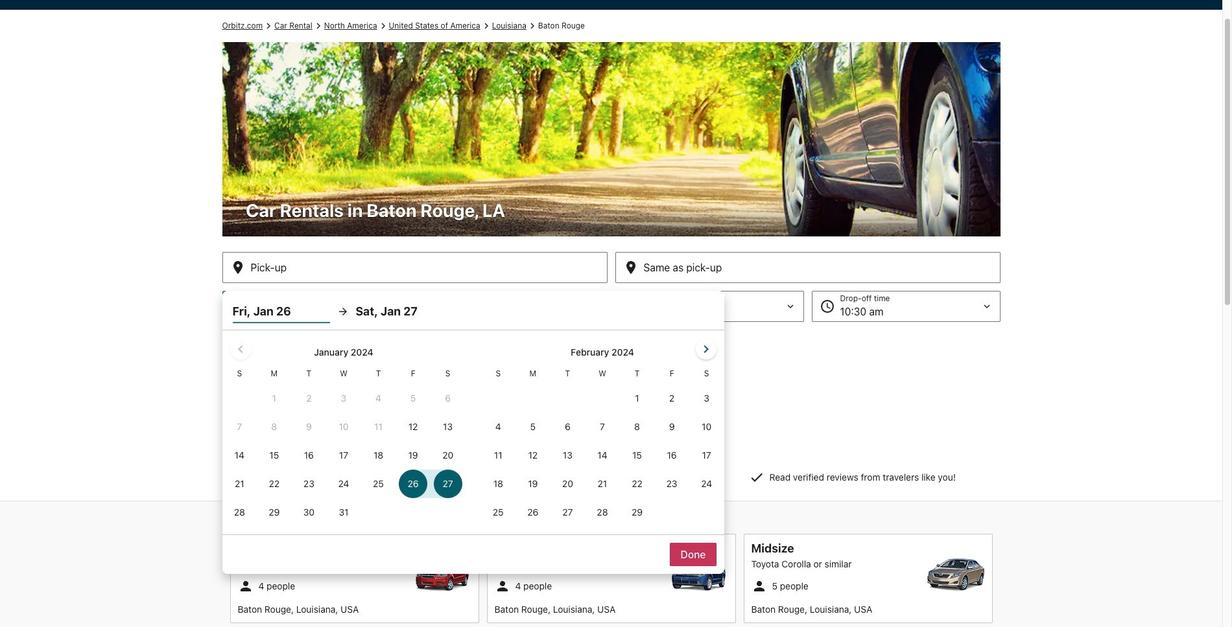 Task type: describe. For each thing, give the bounding box(es) containing it.
small image
[[238, 579, 253, 595]]

4 directional image from the left
[[526, 20, 538, 32]]

1 small image from the left
[[494, 579, 510, 595]]

toyota corolla image
[[926, 559, 985, 591]]

breadcrumbs region
[[0, 10, 1222, 575]]

next month image
[[698, 342, 714, 357]]



Task type: locate. For each thing, give the bounding box(es) containing it.
small image right ford focus image
[[751, 579, 767, 595]]

directional image
[[377, 20, 389, 32]]

2 small image from the left
[[751, 579, 767, 595]]

3 directional image from the left
[[480, 20, 492, 32]]

0 horizontal spatial small image
[[494, 579, 510, 595]]

small image right chevrolet spark image
[[494, 579, 510, 595]]

small image
[[494, 579, 510, 595], [751, 579, 767, 595]]

directional image
[[263, 20, 274, 32], [312, 20, 324, 32], [480, 20, 492, 32], [526, 20, 538, 32]]

1 directional image from the left
[[263, 20, 274, 32]]

chevrolet spark image
[[413, 559, 471, 591]]

2 directional image from the left
[[312, 20, 324, 32]]

1 horizontal spatial small image
[[751, 579, 767, 595]]

ford focus image
[[670, 559, 728, 591]]

previous month image
[[232, 342, 248, 357]]

main content
[[0, 10, 1222, 628]]



Task type: vqa. For each thing, say whether or not it's contained in the screenshot.
Book
no



